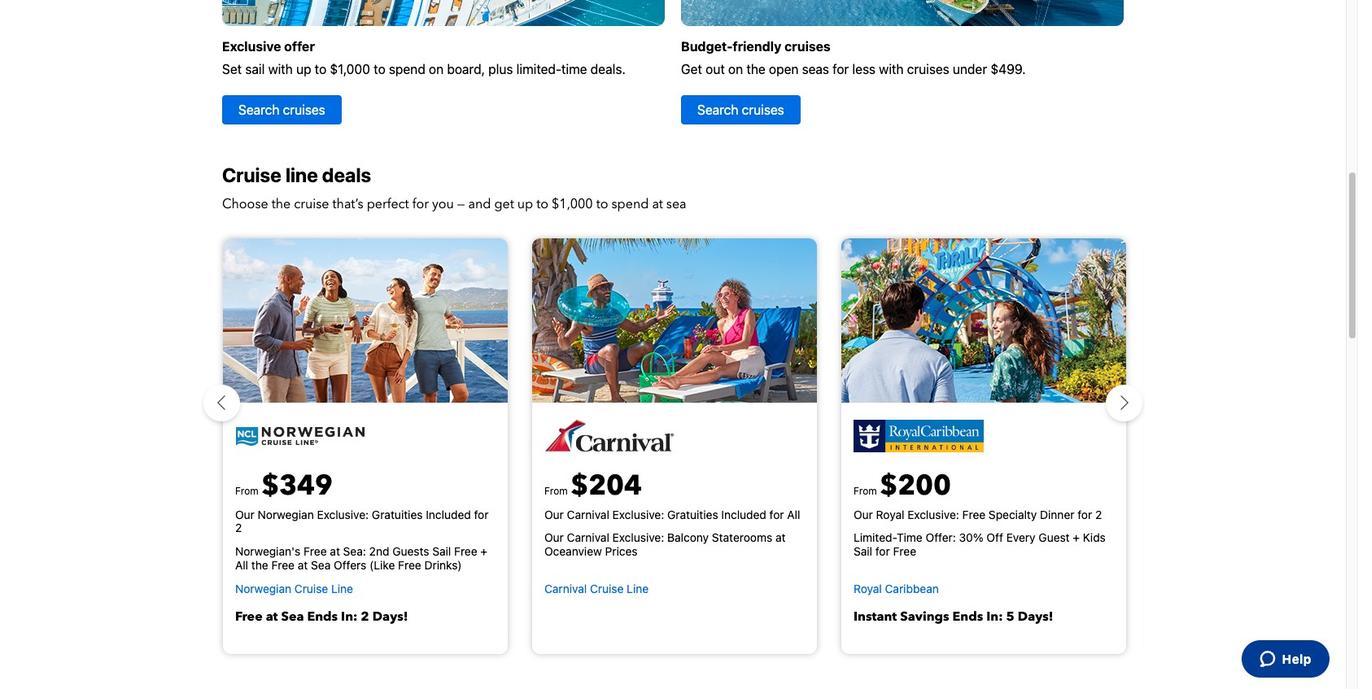 Task type: vqa. For each thing, say whether or not it's contained in the screenshot.
2nd map marker ICON from the bottom of the page
no



Task type: locate. For each thing, give the bounding box(es) containing it.
our up limited-
[[854, 508, 873, 521]]

search down sail
[[239, 103, 280, 118]]

our norwegian exclusive: gratuities included for 2
[[235, 508, 489, 535]]

up down offer
[[296, 62, 311, 77]]

oceanview
[[545, 545, 602, 559]]

spend left board,
[[389, 62, 426, 77]]

0 vertical spatial sea
[[311, 558, 331, 572]]

1 horizontal spatial cruise
[[295, 582, 328, 595]]

our inside our norwegian exclusive: gratuities included for 2
[[235, 508, 255, 521]]

free right guests
[[454, 545, 478, 559]]

1 horizontal spatial up
[[518, 195, 533, 213]]

1 days! from the left
[[373, 608, 408, 626]]

carnival inside our carnival exclusive: balcony staterooms at oceanview prices
[[567, 531, 610, 545]]

included up drinks)
[[426, 508, 471, 521]]

set sail with up to $1,000 to spend on board, plus limited-time deals.
[[222, 62, 626, 77]]

+ left kids
[[1073, 531, 1080, 545]]

search cruises down out
[[698, 103, 785, 118]]

gratuities up guests
[[372, 508, 423, 521]]

with right less
[[879, 62, 904, 77]]

our up norwegian's
[[235, 508, 255, 521]]

from left 349
[[235, 485, 259, 497]]

line for 204
[[627, 582, 649, 595]]

from inside from $ 200
[[854, 485, 877, 497]]

royal up limited-
[[876, 508, 905, 521]]

budget-
[[681, 39, 733, 54]]

included up staterooms
[[722, 508, 767, 521]]

2
[[1096, 508, 1102, 521], [235, 521, 242, 535], [361, 608, 369, 626]]

free right '(like'
[[398, 558, 421, 572]]

ends
[[307, 608, 338, 626], [953, 608, 984, 626]]

norwegian
[[258, 508, 314, 521], [235, 582, 292, 595]]

free
[[963, 508, 986, 521], [304, 545, 327, 559], [454, 545, 478, 559], [893, 545, 917, 559], [271, 558, 295, 572], [398, 558, 421, 572], [235, 608, 263, 626]]

exclusive: for offer:
[[908, 508, 960, 521]]

dinner
[[1040, 508, 1075, 521]]

sea inside norwegian's free at sea: 2nd guests sail free + all the free at sea offers (like free drinks)
[[311, 558, 331, 572]]

1 horizontal spatial $1,000
[[552, 195, 593, 213]]

cruise inside norwegian cruise line link
[[295, 582, 328, 595]]

1 vertical spatial all
[[235, 558, 248, 572]]

our inside our carnival exclusive: balcony staterooms at oceanview prices
[[545, 531, 564, 545]]

sail inside norwegian's free at sea: 2nd guests sail free + all the free at sea offers (like free drinks)
[[432, 545, 451, 559]]

in: left 5
[[987, 608, 1003, 626]]

0 horizontal spatial up
[[296, 62, 311, 77]]

1 ends from the left
[[307, 608, 338, 626]]

$ down the carnival cruise line image
[[571, 467, 589, 504]]

sail right guests
[[432, 545, 451, 559]]

sail
[[432, 545, 451, 559], [854, 545, 873, 559]]

2 sail from the left
[[854, 545, 873, 559]]

0 horizontal spatial sea
[[281, 608, 304, 626]]

1 horizontal spatial $
[[571, 467, 589, 504]]

2 $ from the left
[[571, 467, 589, 504]]

on left board,
[[429, 62, 444, 77]]

200
[[898, 467, 952, 504]]

0 horizontal spatial $
[[261, 467, 279, 504]]

from up limited-
[[854, 485, 877, 497]]

free up 30%
[[963, 508, 986, 521]]

1 vertical spatial the
[[272, 195, 291, 213]]

search cruises
[[239, 103, 325, 118], [698, 103, 785, 118]]

1 vertical spatial carnival
[[567, 531, 610, 545]]

from $ 349
[[235, 467, 333, 504]]

limited-
[[854, 531, 897, 545]]

2 vertical spatial carnival
[[545, 582, 587, 595]]

exclusive
[[222, 39, 281, 54]]

1 $ from the left
[[261, 467, 279, 504]]

search cruises link
[[222, 96, 342, 125], [681, 96, 801, 125]]

search
[[239, 103, 280, 118], [698, 103, 739, 118]]

0 horizontal spatial on
[[429, 62, 444, 77]]

from $ 204
[[545, 467, 642, 504]]

free down norwegian cruise line
[[235, 608, 263, 626]]

3 from from the left
[[854, 485, 877, 497]]

cruise
[[222, 164, 282, 187], [295, 582, 328, 595], [590, 582, 624, 595]]

carnival cruise line thumbnail image image
[[431, 238, 919, 403]]

3 $ from the left
[[880, 467, 898, 504]]

the left cruise
[[272, 195, 291, 213]]

cruise for 204
[[590, 582, 624, 595]]

gratuities inside our norwegian exclusive: gratuities included for 2
[[372, 508, 423, 521]]

from left 204
[[545, 485, 568, 497]]

royal up instant
[[854, 582, 882, 595]]

carnival for our carnival exclusive: balcony staterooms at oceanview prices
[[567, 531, 610, 545]]

included
[[426, 508, 471, 521], [722, 508, 767, 521]]

1 horizontal spatial with
[[879, 62, 904, 77]]

time
[[562, 62, 587, 77]]

1 sail from the left
[[432, 545, 451, 559]]

choose the cruise that's perfect for you — and get up to $1,000 to spend at sea
[[222, 195, 687, 213]]

in: down norwegian cruise line link
[[341, 608, 358, 626]]

exclusive: up offer:
[[908, 508, 960, 521]]

0 horizontal spatial with
[[268, 62, 293, 77]]

1 search from the left
[[239, 103, 280, 118]]

exclusive: up sea: at the bottom left of page
[[317, 508, 369, 521]]

1 included from the left
[[426, 508, 471, 521]]

0 horizontal spatial spend
[[389, 62, 426, 77]]

sail left "time"
[[854, 545, 873, 559]]

1 horizontal spatial on
[[729, 62, 743, 77]]

exclusive: down 204
[[613, 508, 665, 521]]

the
[[747, 62, 766, 77], [272, 195, 291, 213], [251, 558, 268, 572]]

included inside our norwegian exclusive: gratuities included for 2
[[426, 508, 471, 521]]

from for 349
[[235, 485, 259, 497]]

2 horizontal spatial $
[[880, 467, 898, 504]]

0 horizontal spatial search cruises link
[[222, 96, 342, 125]]

search cruises link down sail
[[222, 96, 342, 125]]

2 up kids
[[1096, 508, 1102, 521]]

gratuities
[[372, 508, 423, 521], [668, 508, 719, 521]]

for
[[833, 62, 849, 77], [412, 195, 429, 213], [474, 508, 489, 521], [770, 508, 784, 521], [1078, 508, 1093, 521], [876, 545, 890, 559]]

all inside norwegian's free at sea: 2nd guests sail free + all the free at sea offers (like free drinks)
[[235, 558, 248, 572]]

drinks)
[[425, 558, 462, 572]]

choose
[[222, 195, 268, 213]]

royal caribbean thumbnail image image
[[740, 238, 1228, 403]]

0 horizontal spatial search
[[239, 103, 280, 118]]

limited-
[[517, 62, 562, 77]]

1 horizontal spatial days!
[[1018, 608, 1054, 626]]

from inside from $ 204
[[545, 485, 568, 497]]

cruise down prices
[[590, 582, 624, 595]]

1 horizontal spatial ends
[[953, 608, 984, 626]]

0 horizontal spatial from
[[235, 485, 259, 497]]

with right sail
[[268, 62, 293, 77]]

our carnival exclusive: balcony staterooms at oceanview prices
[[545, 531, 786, 559]]

at left sea: at the bottom left of page
[[330, 545, 340, 559]]

at right staterooms
[[776, 531, 786, 545]]

every
[[1007, 531, 1036, 545]]

2 search from the left
[[698, 103, 739, 118]]

1 horizontal spatial all
[[788, 508, 801, 521]]

$ for 200
[[880, 467, 898, 504]]

2 vertical spatial the
[[251, 558, 268, 572]]

search cruises down sail
[[239, 103, 325, 118]]

ends down the "royal caribbean" link
[[953, 608, 984, 626]]

1 horizontal spatial search cruises link
[[681, 96, 801, 125]]

gratuities up the balcony
[[668, 508, 719, 521]]

0 horizontal spatial in:
[[341, 608, 358, 626]]

budget-friendly cruises
[[681, 39, 831, 54]]

line down prices
[[627, 582, 649, 595]]

$ up limited-
[[880, 467, 898, 504]]

0 horizontal spatial +
[[481, 545, 488, 559]]

savings
[[901, 608, 950, 626]]

1 gratuities from the left
[[372, 508, 423, 521]]

$ down "norwegian cruise line" image
[[261, 467, 279, 504]]

free up "caribbean"
[[893, 545, 917, 559]]

cruise up choose
[[222, 164, 282, 187]]

included for at
[[722, 508, 767, 521]]

2 down norwegian cruise line link
[[361, 608, 369, 626]]

2 horizontal spatial from
[[854, 485, 877, 497]]

$ for 349
[[261, 467, 279, 504]]

1 horizontal spatial included
[[722, 508, 767, 521]]

spend
[[389, 62, 426, 77], [612, 195, 649, 213]]

0 horizontal spatial sail
[[432, 545, 451, 559]]

0 horizontal spatial included
[[426, 508, 471, 521]]

on right out
[[729, 62, 743, 77]]

2 search cruises link from the left
[[681, 96, 801, 125]]

instant savings ends in: 5 days!
[[854, 608, 1054, 626]]

norwegian cruise line thumbnail image image
[[121, 238, 610, 403]]

30%
[[959, 531, 984, 545]]

up
[[296, 62, 311, 77], [518, 195, 533, 213]]

1 vertical spatial norwegian
[[235, 582, 292, 595]]

1 horizontal spatial search cruises
[[698, 103, 785, 118]]

from inside from $ 349
[[235, 485, 259, 497]]

staterooms
[[712, 531, 773, 545]]

carnival
[[567, 508, 610, 521], [567, 531, 610, 545], [545, 582, 587, 595]]

free up norwegian cruise line
[[271, 558, 295, 572]]

0 horizontal spatial 2
[[235, 521, 242, 535]]

cruises up seas
[[785, 39, 831, 54]]

search cruises link down out
[[681, 96, 801, 125]]

2 up norwegian's
[[235, 521, 242, 535]]

days! down norwegian cruise line link
[[373, 608, 408, 626]]

up right get at the top of the page
[[518, 195, 533, 213]]

1 horizontal spatial sea
[[311, 558, 331, 572]]

1 horizontal spatial gratuities
[[668, 508, 719, 521]]

2 included from the left
[[722, 508, 767, 521]]

1 horizontal spatial from
[[545, 485, 568, 497]]

norwegian down from $ 349
[[258, 508, 314, 521]]

at left sea
[[652, 195, 663, 213]]

search for sail
[[239, 103, 280, 118]]

set
[[222, 62, 242, 77]]

1 horizontal spatial +
[[1073, 531, 1080, 545]]

0 vertical spatial norwegian
[[258, 508, 314, 521]]

board,
[[447, 62, 485, 77]]

0 vertical spatial royal
[[876, 508, 905, 521]]

cruise line deals
[[222, 164, 371, 187]]

0 vertical spatial all
[[788, 508, 801, 521]]

all
[[788, 508, 801, 521], [235, 558, 248, 572]]

0 horizontal spatial line
[[331, 582, 353, 595]]

cruise inside carnival cruise line link
[[590, 582, 624, 595]]

1 line from the left
[[331, 582, 353, 595]]

2 horizontal spatial cruise
[[590, 582, 624, 595]]

1 vertical spatial spend
[[612, 195, 649, 213]]

0 horizontal spatial days!
[[373, 608, 408, 626]]

sea down norwegian cruise line
[[281, 608, 304, 626]]

+ right drinks)
[[481, 545, 488, 559]]

line
[[331, 582, 353, 595], [627, 582, 649, 595]]

our down from $ 204
[[545, 531, 564, 545]]

2 on from the left
[[729, 62, 743, 77]]

gratuities for staterooms
[[668, 508, 719, 521]]

carnival down oceanview
[[545, 582, 587, 595]]

1 horizontal spatial line
[[627, 582, 649, 595]]

exclusive: for exclusive:
[[613, 508, 665, 521]]

0 horizontal spatial search cruises
[[239, 103, 325, 118]]

days!
[[373, 608, 408, 626], [1018, 608, 1054, 626]]

0 horizontal spatial all
[[235, 558, 248, 572]]

349
[[279, 467, 333, 504]]

the up norwegian cruise line
[[251, 558, 268, 572]]

days! right 5
[[1018, 608, 1054, 626]]

1 horizontal spatial spend
[[612, 195, 649, 213]]

cruise up free at sea ends in: 2 days!
[[295, 582, 328, 595]]

line for 349
[[331, 582, 353, 595]]

sail
[[245, 62, 265, 77]]

0 horizontal spatial ends
[[307, 608, 338, 626]]

0 horizontal spatial $1,000
[[330, 62, 370, 77]]

ends down norwegian cruise line
[[307, 608, 338, 626]]

1 vertical spatial $1,000
[[552, 195, 593, 213]]

sea
[[667, 195, 687, 213]]

off
[[987, 531, 1004, 545]]

royal
[[876, 508, 905, 521], [854, 582, 882, 595]]

1 from from the left
[[235, 485, 259, 497]]

1 horizontal spatial in:
[[987, 608, 1003, 626]]

2 ends from the left
[[953, 608, 984, 626]]

0 horizontal spatial the
[[251, 558, 268, 572]]

1 horizontal spatial 2
[[361, 608, 369, 626]]

exclusive: for at
[[317, 508, 369, 521]]

1 horizontal spatial search
[[698, 103, 739, 118]]

+
[[1073, 531, 1080, 545], [481, 545, 488, 559]]

our for our carnival exclusive: balcony staterooms at oceanview prices
[[545, 531, 564, 545]]

0 vertical spatial up
[[296, 62, 311, 77]]

2 from from the left
[[545, 485, 568, 497]]

1 horizontal spatial the
[[272, 195, 291, 213]]

0 vertical spatial the
[[747, 62, 766, 77]]

sea
[[311, 558, 331, 572], [281, 608, 304, 626]]

$ for 204
[[571, 467, 589, 504]]

search cruises link for with
[[222, 96, 342, 125]]

friendly
[[733, 39, 782, 54]]

norwegian down norwegian's
[[235, 582, 292, 595]]

from $ 200
[[854, 467, 952, 504]]

carnival down from $ 204
[[567, 508, 610, 521]]

1 in: from the left
[[341, 608, 358, 626]]

$1,000
[[330, 62, 370, 77], [552, 195, 593, 213]]

2 line from the left
[[627, 582, 649, 595]]

at inside our carnival exclusive: balcony staterooms at oceanview prices
[[776, 531, 786, 545]]

2 gratuities from the left
[[668, 508, 719, 521]]

norwegian's
[[235, 545, 301, 559]]

sea left offers
[[311, 558, 331, 572]]

0 vertical spatial carnival
[[567, 508, 610, 521]]

carnival inside carnival cruise line link
[[545, 582, 587, 595]]

search down out
[[698, 103, 739, 118]]

cruises down offer
[[283, 103, 325, 118]]

the down budget-friendly cruises
[[747, 62, 766, 77]]

our up oceanview
[[545, 508, 564, 521]]

in:
[[341, 608, 358, 626], [987, 608, 1003, 626]]

1 search cruises link from the left
[[222, 96, 342, 125]]

1 on from the left
[[429, 62, 444, 77]]

2 search cruises from the left
[[698, 103, 785, 118]]

at
[[652, 195, 663, 213], [776, 531, 786, 545], [330, 545, 340, 559], [298, 558, 308, 572], [266, 608, 278, 626]]

deals.
[[591, 62, 626, 77]]

carnival up carnival cruise line
[[567, 531, 610, 545]]

royal caribbean link
[[854, 582, 1114, 600]]

exclusive: inside our norwegian exclusive: gratuities included for 2
[[317, 508, 369, 521]]

2 horizontal spatial the
[[747, 62, 766, 77]]

from for 204
[[545, 485, 568, 497]]

spend left sea
[[612, 195, 649, 213]]

line down offers
[[331, 582, 353, 595]]

included for guests
[[426, 508, 471, 521]]

free at sea ends in: 2 days!
[[235, 608, 408, 626]]

1 horizontal spatial sail
[[854, 545, 873, 559]]

exclusive: down our carnival exclusive: gratuities included for all
[[613, 531, 665, 545]]

1 search cruises from the left
[[239, 103, 325, 118]]

royal caribbean image
[[854, 420, 984, 452]]

cruises
[[785, 39, 831, 54], [907, 62, 950, 77], [283, 103, 325, 118], [742, 103, 785, 118]]

0 horizontal spatial gratuities
[[372, 508, 423, 521]]

0 vertical spatial spend
[[389, 62, 426, 77]]



Task type: describe. For each thing, give the bounding box(es) containing it.
(like
[[370, 558, 395, 572]]

1 with from the left
[[268, 62, 293, 77]]

royal caribbean
[[854, 582, 939, 595]]

0 horizontal spatial cruise
[[222, 164, 282, 187]]

the inside norwegian's free at sea: 2nd guests sail free + all the free at sea offers (like free drinks)
[[251, 558, 268, 572]]

plus
[[489, 62, 513, 77]]

guest
[[1039, 531, 1070, 545]]

kids
[[1083, 531, 1106, 545]]

specialty
[[989, 508, 1037, 521]]

carnival cruise line
[[545, 582, 649, 595]]

+ inside limited-time offer: 30% off every guest + kids sail for free
[[1073, 531, 1080, 545]]

get
[[494, 195, 514, 213]]

$499.
[[991, 62, 1026, 77]]

our for our royal exclusive: free specialty dinner for 2
[[854, 508, 873, 521]]

out
[[706, 62, 725, 77]]

exclusive: inside our carnival exclusive: balcony staterooms at oceanview prices
[[613, 531, 665, 545]]

2 with from the left
[[879, 62, 904, 77]]

—
[[457, 195, 465, 213]]

sea:
[[343, 545, 366, 559]]

norwegian cruise line image
[[235, 425, 366, 447]]

+ inside norwegian's free at sea: 2nd guests sail free + all the free at sea offers (like free drinks)
[[481, 545, 488, 559]]

under
[[953, 62, 988, 77]]

limited-time offer: 30% off every guest + kids sail for free
[[854, 531, 1106, 559]]

sail inside limited-time offer: 30% off every guest + kids sail for free
[[854, 545, 873, 559]]

norwegian inside our norwegian exclusive: gratuities included for 2
[[258, 508, 314, 521]]

guests
[[393, 545, 429, 559]]

seas
[[802, 62, 830, 77]]

get out on the open seas for less with cruises under $499.
[[681, 62, 1026, 77]]

line
[[286, 164, 318, 187]]

1 vertical spatial royal
[[854, 582, 882, 595]]

carnival cruise line link
[[545, 582, 805, 600]]

that's
[[333, 195, 364, 213]]

cheap cruises image
[[681, 0, 1124, 26]]

free inside limited-time offer: 30% off every guest + kids sail for free
[[893, 545, 917, 559]]

2 days! from the left
[[1018, 608, 1054, 626]]

for inside limited-time offer: 30% off every guest + kids sail for free
[[876, 545, 890, 559]]

less
[[853, 62, 876, 77]]

search cruises link for on
[[681, 96, 801, 125]]

norwegian cruise line
[[235, 582, 353, 595]]

cruise
[[294, 195, 329, 213]]

our for our norwegian exclusive: gratuities included for 2
[[235, 508, 255, 521]]

from for 200
[[854, 485, 877, 497]]

1 vertical spatial sea
[[281, 608, 304, 626]]

caribbean
[[885, 582, 939, 595]]

cruises left under
[[907, 62, 950, 77]]

5
[[1007, 608, 1015, 626]]

search cruises for with
[[239, 103, 325, 118]]

2 in: from the left
[[987, 608, 1003, 626]]

cruise for 349
[[295, 582, 328, 595]]

0 vertical spatial $1,000
[[330, 62, 370, 77]]

open
[[769, 62, 799, 77]]

2 inside our norwegian exclusive: gratuities included for 2
[[235, 521, 242, 535]]

search cruises for on
[[698, 103, 785, 118]]

instant
[[854, 608, 897, 626]]

exclusive offer
[[222, 39, 315, 54]]

carnival cruise line image
[[545, 420, 675, 453]]

for inside our norwegian exclusive: gratuities included for 2
[[474, 508, 489, 521]]

offer
[[284, 39, 315, 54]]

time
[[897, 531, 923, 545]]

free left offers
[[304, 545, 327, 559]]

our royal exclusive: free specialty dinner for 2
[[854, 508, 1102, 521]]

cruise sale image
[[222, 0, 665, 26]]

you
[[432, 195, 454, 213]]

balcony
[[668, 531, 709, 545]]

2 horizontal spatial 2
[[1096, 508, 1102, 521]]

get
[[681, 62, 703, 77]]

2nd
[[369, 545, 389, 559]]

offers
[[334, 558, 367, 572]]

204
[[589, 467, 642, 504]]

prices
[[605, 545, 638, 559]]

norwegian cruise line link
[[235, 582, 496, 600]]

gratuities for 2nd
[[372, 508, 423, 521]]

our for our carnival exclusive: gratuities included for all
[[545, 508, 564, 521]]

1 vertical spatial up
[[518, 195, 533, 213]]

at up norwegian cruise line
[[298, 558, 308, 572]]

our carnival exclusive: gratuities included for all
[[545, 508, 801, 521]]

carnival for our carnival exclusive: gratuities included for all
[[567, 508, 610, 521]]

perfect
[[367, 195, 409, 213]]

and
[[468, 195, 491, 213]]

cruises down open
[[742, 103, 785, 118]]

deals
[[322, 164, 371, 187]]

offer:
[[926, 531, 956, 545]]

at down norwegian cruise line
[[266, 608, 278, 626]]

search for out
[[698, 103, 739, 118]]

norwegian's free at sea: 2nd guests sail free + all the free at sea offers (like free drinks)
[[235, 545, 488, 572]]



